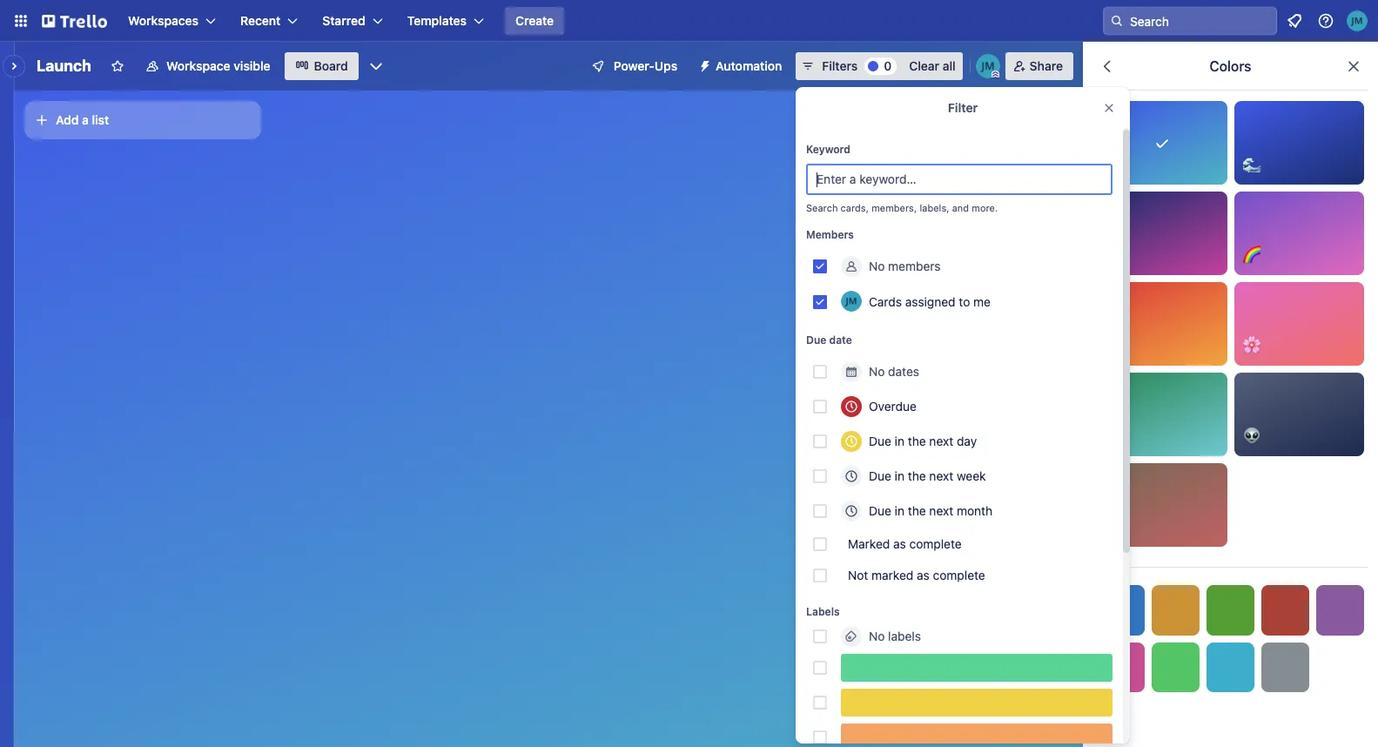 Task type: vqa. For each thing, say whether or not it's contained in the screenshot.
No labels no
yes



Task type: describe. For each thing, give the bounding box(es) containing it.
members,
[[872, 202, 917, 213]]

Board name text field
[[28, 52, 100, 80]]

this member is an admin of this board. image
[[992, 71, 999, 78]]

a
[[82, 112, 89, 127]]

members
[[806, 228, 854, 241]]

board link
[[284, 52, 359, 80]]

1 vertical spatial as
[[917, 568, 930, 583]]

cards assigned to me
[[869, 294, 991, 309]]

🍑
[[1106, 337, 1123, 353]]

labels
[[806, 605, 840, 618]]

primary element
[[0, 0, 1379, 42]]

due for due in the next day
[[869, 434, 892, 449]]

workspace visible button
[[135, 52, 281, 80]]

in for due in the next month
[[895, 503, 905, 518]]

day
[[957, 434, 977, 449]]

Enter a keyword… text field
[[806, 164, 1113, 195]]

close popover image
[[1103, 101, 1116, 115]]

due date
[[806, 334, 852, 347]]

jeremy miller (jeremymiller198) image
[[1347, 10, 1368, 31]]

color: yellow, title: none element
[[841, 689, 1113, 717]]

next for month
[[930, 503, 954, 518]]

clear all
[[909, 58, 956, 73]]

next for day
[[930, 434, 954, 449]]

1 horizontal spatial jeremy miller (jeremymiller198) image
[[976, 54, 1000, 78]]

due in the next day
[[869, 434, 977, 449]]

customize views image
[[367, 57, 385, 75]]

no members
[[869, 259, 941, 273]]

all
[[943, 58, 956, 73]]

0 horizontal spatial as
[[894, 536, 906, 551]]

0
[[884, 58, 892, 73]]

open information menu image
[[1318, 12, 1335, 30]]

in for due in the next day
[[895, 434, 905, 449]]

add a list button
[[24, 101, 261, 139]]

filters
[[822, 58, 858, 73]]

🌈
[[1243, 246, 1261, 262]]

the for day
[[908, 434, 926, 449]]

overdue
[[869, 399, 917, 414]]

me
[[974, 294, 991, 309]]

cards
[[869, 294, 902, 309]]

no labels
[[869, 629, 921, 644]]

0 notifications image
[[1285, 10, 1305, 31]]

workspace visible
[[166, 58, 271, 73]]

👽
[[1243, 428, 1261, 443]]

color: green, title: none element
[[841, 654, 1113, 682]]

power-ups button
[[579, 52, 688, 80]]

assigned
[[906, 294, 956, 309]]

members
[[888, 259, 941, 273]]

visible
[[234, 58, 271, 73]]

more.
[[972, 202, 998, 213]]

0 vertical spatial complete
[[910, 536, 962, 551]]

next for week
[[930, 469, 954, 483]]

workspace
[[166, 58, 230, 73]]

color: orange, title: none element
[[841, 724, 1113, 747]]

starred button
[[312, 7, 393, 35]]

search cards, members, labels, and more.
[[806, 202, 998, 213]]

cards,
[[841, 202, 869, 213]]

0 horizontal spatial jeremy miller (jeremymiller198) image
[[841, 291, 862, 312]]

due in the next week
[[869, 469, 986, 483]]

workspaces button
[[118, 7, 226, 35]]



Task type: locate. For each thing, give the bounding box(es) containing it.
month
[[957, 503, 993, 518]]

❄️
[[1106, 156, 1123, 172]]

no for no labels
[[869, 629, 885, 644]]

ups
[[655, 58, 678, 73]]

3 in from the top
[[895, 503, 905, 518]]

list
[[92, 112, 109, 127]]

0 vertical spatial in
[[895, 434, 905, 449]]

star or unstar board image
[[111, 59, 125, 73]]

due down overdue
[[869, 434, 892, 449]]

jeremy miller (jeremymiller198) image
[[976, 54, 1000, 78], [841, 291, 862, 312]]

filter
[[948, 100, 978, 115]]

complete down the due in the next month
[[910, 536, 962, 551]]

add a list
[[56, 112, 109, 127]]

not
[[848, 568, 869, 583]]

recent
[[240, 13, 281, 28]]

1 the from the top
[[908, 434, 926, 449]]

2 next from the top
[[930, 469, 954, 483]]

week
[[957, 469, 986, 483]]

labels
[[888, 629, 921, 644]]

due in the next month
[[869, 503, 993, 518]]

the for week
[[908, 469, 926, 483]]

3 no from the top
[[869, 629, 885, 644]]

🌊
[[1243, 156, 1261, 172]]

2 in from the top
[[895, 469, 905, 483]]

switch to… image
[[12, 12, 30, 30]]

0 vertical spatial next
[[930, 434, 954, 449]]

clear all button
[[902, 52, 963, 80]]

in up the marked as complete
[[895, 503, 905, 518]]

marked as complete
[[848, 536, 962, 551]]

automation button
[[692, 52, 793, 80]]

2 vertical spatial next
[[930, 503, 954, 518]]

the up due in the next week at the right bottom
[[908, 434, 926, 449]]

1 vertical spatial jeremy miller (jeremymiller198) image
[[841, 291, 862, 312]]

templates button
[[397, 7, 495, 35]]

the down due in the next day
[[908, 469, 926, 483]]

🌋
[[1106, 518, 1123, 534]]

create button
[[505, 7, 564, 35]]

create
[[516, 13, 554, 28]]

labels,
[[920, 202, 950, 213]]

next left day on the right bottom of the page
[[930, 434, 954, 449]]

1 vertical spatial next
[[930, 469, 954, 483]]

due for due date
[[806, 334, 827, 347]]

🌸
[[1243, 337, 1261, 353]]

due for due in the next week
[[869, 469, 892, 483]]

no for no dates
[[869, 364, 885, 379]]

in
[[895, 434, 905, 449], [895, 469, 905, 483], [895, 503, 905, 518]]

1 vertical spatial in
[[895, 469, 905, 483]]

in for due in the next week
[[895, 469, 905, 483]]

0 vertical spatial as
[[894, 536, 906, 551]]

next left week
[[930, 469, 954, 483]]

next
[[930, 434, 954, 449], [930, 469, 954, 483], [930, 503, 954, 518]]

in down due in the next day
[[895, 469, 905, 483]]

power-ups
[[614, 58, 678, 73]]

in down overdue
[[895, 434, 905, 449]]

1 next from the top
[[930, 434, 954, 449]]

jeremy miller (jeremymiller198) image left 'cards'
[[841, 291, 862, 312]]

2 vertical spatial the
[[908, 503, 926, 518]]

starred
[[322, 13, 366, 28]]

0 vertical spatial no
[[869, 259, 885, 273]]

Search field
[[1124, 8, 1277, 34]]

🌎
[[1106, 428, 1123, 443]]

due for due in the next month
[[869, 503, 892, 518]]

3 next from the top
[[930, 503, 954, 518]]

the
[[908, 434, 926, 449], [908, 469, 926, 483], [908, 503, 926, 518]]

no
[[869, 259, 885, 273], [869, 364, 885, 379], [869, 629, 885, 644]]

1 no from the top
[[869, 259, 885, 273]]

due down due in the next day
[[869, 469, 892, 483]]

clear
[[909, 58, 940, 73]]

0 vertical spatial the
[[908, 434, 926, 449]]

marked
[[872, 568, 914, 583]]

board
[[314, 58, 348, 73]]

automation
[[716, 58, 782, 73]]

search image
[[1110, 14, 1124, 28]]

add
[[56, 112, 79, 127]]

no left dates at right
[[869, 364, 885, 379]]

keyword
[[806, 143, 851, 156]]

sm image
[[692, 52, 716, 77]]

2 vertical spatial in
[[895, 503, 905, 518]]

the for month
[[908, 503, 926, 518]]

colors
[[1210, 58, 1252, 74]]

no up 'cards'
[[869, 259, 885, 273]]

complete down the marked as complete
[[933, 568, 986, 583]]

2 no from the top
[[869, 364, 885, 379]]

to
[[959, 294, 970, 309]]

dates
[[888, 364, 920, 379]]

1 horizontal spatial as
[[917, 568, 930, 583]]

the up the marked as complete
[[908, 503, 926, 518]]

jeremy miller (jeremymiller198) image right all
[[976, 54, 1000, 78]]

due up marked
[[869, 503, 892, 518]]

templates
[[407, 13, 467, 28]]

🔮
[[1106, 246, 1123, 262]]

1 in from the top
[[895, 434, 905, 449]]

1 vertical spatial no
[[869, 364, 885, 379]]

as
[[894, 536, 906, 551], [917, 568, 930, 583]]

2 the from the top
[[908, 469, 926, 483]]

1 vertical spatial complete
[[933, 568, 986, 583]]

3 the from the top
[[908, 503, 926, 518]]

back to home image
[[42, 7, 107, 35]]

next left the month
[[930, 503, 954, 518]]

1 vertical spatial the
[[908, 469, 926, 483]]

no for no members
[[869, 259, 885, 273]]

launch
[[37, 57, 91, 75]]

share
[[1030, 58, 1063, 73]]

marked
[[848, 536, 890, 551]]

not marked as complete
[[848, 568, 986, 583]]

power-
[[614, 58, 655, 73]]

recent button
[[230, 7, 309, 35]]

2 vertical spatial no
[[869, 629, 885, 644]]

no dates
[[869, 364, 920, 379]]

workspaces
[[128, 13, 199, 28]]

no left labels on the bottom
[[869, 629, 885, 644]]

share button
[[1006, 52, 1074, 80]]

search
[[806, 202, 838, 213]]

complete
[[910, 536, 962, 551], [933, 568, 986, 583]]

0 vertical spatial jeremy miller (jeremymiller198) image
[[976, 54, 1000, 78]]

and
[[952, 202, 969, 213]]

due left date
[[806, 334, 827, 347]]

due
[[806, 334, 827, 347], [869, 434, 892, 449], [869, 469, 892, 483], [869, 503, 892, 518]]

date
[[829, 334, 852, 347]]



